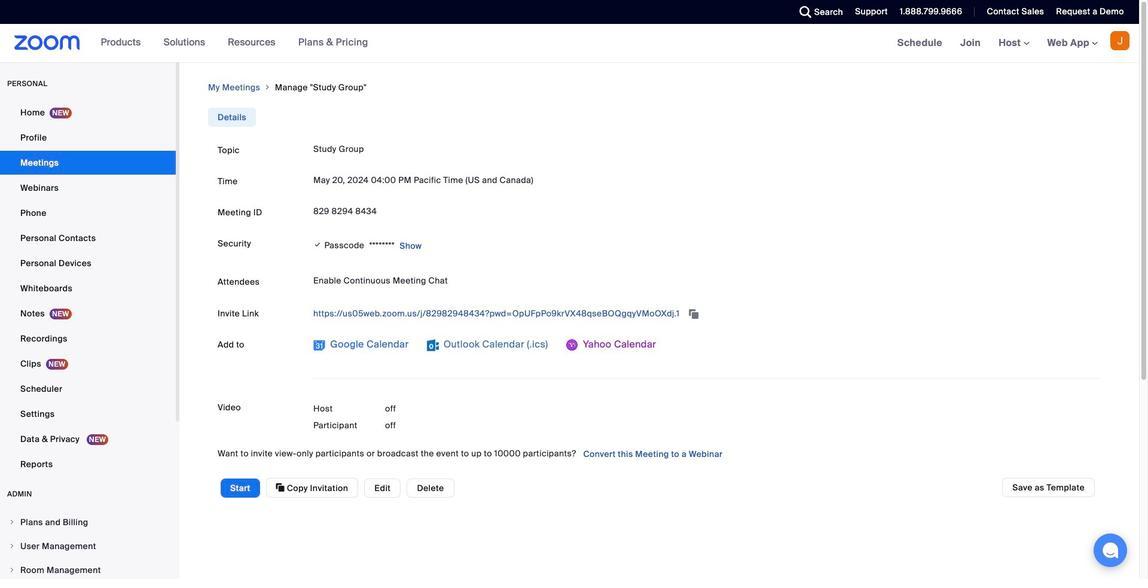 Task type: describe. For each thing, give the bounding box(es) containing it.
1 menu item from the top
[[0, 511, 176, 534]]

add to yahoo calendar image
[[566, 339, 578, 351]]

open chat image
[[1103, 542, 1119, 559]]

checked image
[[313, 239, 322, 251]]

profile picture image
[[1111, 31, 1130, 50]]

personal menu menu
[[0, 101, 176, 477]]

2 menu item from the top
[[0, 535, 176, 558]]

copy image
[[276, 482, 285, 493]]

manage my meeting tab control tab list
[[208, 108, 256, 127]]

3 menu item from the top
[[0, 559, 176, 579]]



Task type: vqa. For each thing, say whether or not it's contained in the screenshot.
Reviews corresponding to 5,000+
no



Task type: locate. For each thing, give the bounding box(es) containing it.
add to outlook calendar (.ics) image
[[427, 339, 439, 351]]

menu item
[[0, 511, 176, 534], [0, 535, 176, 558], [0, 559, 176, 579]]

0 vertical spatial menu item
[[0, 511, 176, 534]]

product information navigation
[[80, 24, 377, 62]]

right image
[[264, 81, 271, 93], [8, 519, 16, 526], [8, 543, 16, 550], [8, 567, 16, 574]]

1 vertical spatial menu item
[[0, 535, 176, 558]]

copy url image
[[688, 310, 700, 318]]

admin menu menu
[[0, 511, 176, 579]]

2 vertical spatial menu item
[[0, 559, 176, 579]]

add to google calendar image
[[313, 339, 325, 351]]

manage study group navigation
[[208, 81, 1111, 93]]

banner
[[0, 24, 1140, 63]]

meetings navigation
[[889, 24, 1140, 63]]

tab
[[208, 108, 256, 127]]

zoom logo image
[[14, 35, 80, 50]]



